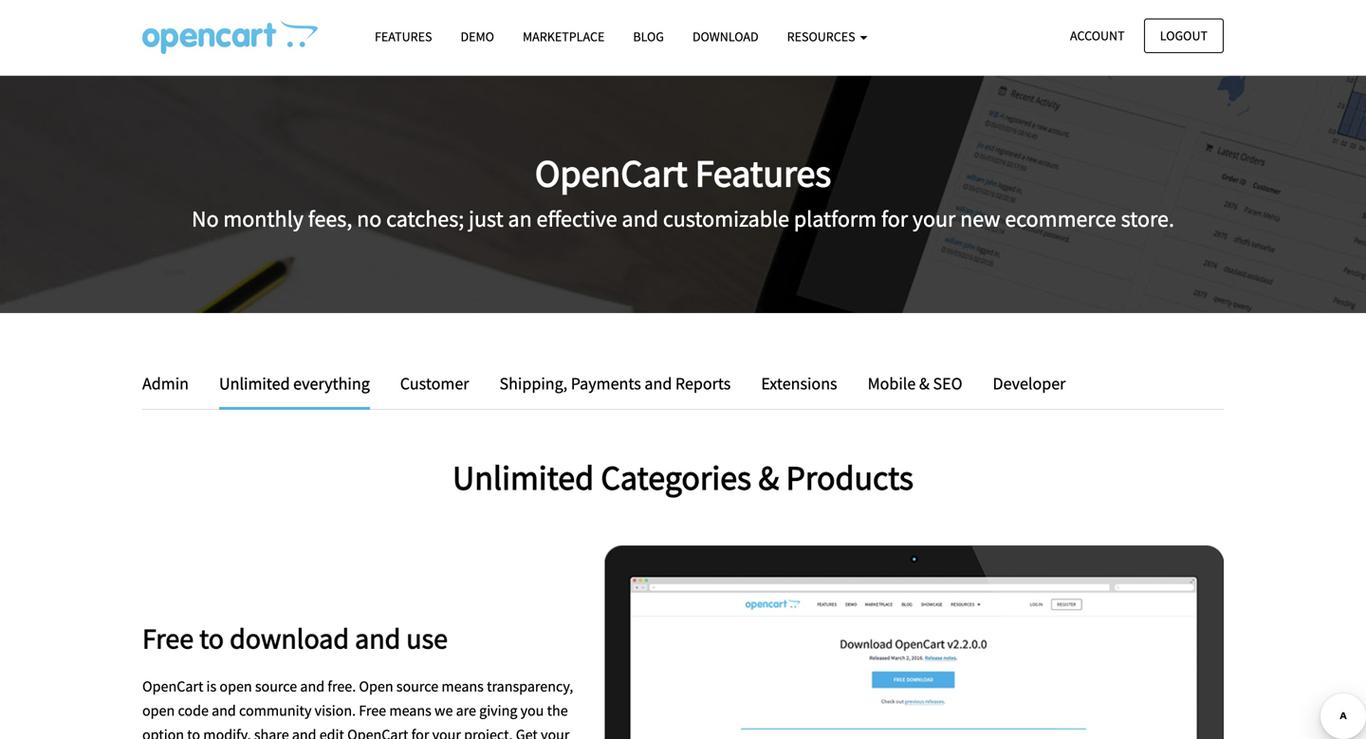 Task type: vqa. For each thing, say whether or not it's contained in the screenshot.
"OpenCart - Your Account" image
no



Task type: locate. For each thing, give the bounding box(es) containing it.
opencart for features
[[535, 149, 688, 197]]

blog link
[[619, 20, 679, 53]]

opencart down open
[[347, 726, 409, 739]]

0 horizontal spatial your
[[432, 726, 461, 739]]

unlimited left everything at the left of page
[[219, 373, 290, 394]]

unlimited everything link
[[205, 370, 384, 410]]

means
[[442, 677, 484, 696], [389, 702, 432, 721]]

1 vertical spatial open
[[142, 702, 175, 721]]

and left the edit
[[292, 726, 317, 739]]

vision.
[[315, 702, 356, 721]]

free to download and use
[[142, 621, 448, 656]]

and inside opencart features no monthly fees, no catches; just an effective and customizable platform for your new ecommerce store.
[[622, 205, 659, 233]]

1 vertical spatial means
[[389, 702, 432, 721]]

open right is
[[220, 677, 252, 696]]

0 horizontal spatial &
[[759, 456, 780, 499]]

&
[[920, 373, 930, 394], [759, 456, 780, 499]]

your down we
[[432, 726, 461, 739]]

shipping, payments and reports link
[[486, 370, 745, 398]]

share
[[254, 726, 289, 739]]

source
[[255, 677, 297, 696], [397, 677, 439, 696]]

0 vertical spatial &
[[920, 373, 930, 394]]

extensions link
[[747, 370, 852, 398]]

project.
[[464, 726, 513, 739]]

features up customizable
[[696, 149, 832, 197]]

reports
[[676, 373, 731, 394]]

1 horizontal spatial for
[[882, 205, 908, 233]]

2 source from the left
[[397, 677, 439, 696]]

open
[[220, 677, 252, 696], [142, 702, 175, 721]]

free down open
[[359, 702, 386, 721]]

opencart up effective
[[535, 149, 688, 197]]

0 horizontal spatial for
[[412, 726, 429, 739]]

ecommerce
[[1006, 205, 1117, 233]]

get
[[516, 726, 538, 739]]

1 vertical spatial unlimited
[[453, 456, 594, 499]]

& left "products"
[[759, 456, 780, 499]]

means left we
[[389, 702, 432, 721]]

logout link
[[1145, 19, 1225, 53]]

opencart - features image
[[142, 20, 318, 54]]

effective
[[537, 205, 618, 233]]

unlimited for unlimited everything
[[219, 373, 290, 394]]

1 horizontal spatial your
[[913, 205, 956, 233]]

features link
[[361, 20, 447, 53]]

1 vertical spatial for
[[412, 726, 429, 739]]

store.
[[1122, 205, 1175, 233]]

everything
[[293, 373, 370, 394]]

opencart is open source and free. open source means transparency, open code and community vision. free means we are giving you the option to modify, share and edit opencart for your project. get yo
[[142, 677, 574, 739]]

developer link
[[979, 370, 1066, 398]]

account
[[1071, 27, 1125, 44]]

giving
[[480, 702, 518, 721]]

categories
[[601, 456, 752, 499]]

for left project.
[[412, 726, 429, 739]]

your left new
[[913, 205, 956, 233]]

account link
[[1055, 19, 1142, 53]]

features left demo
[[375, 28, 432, 45]]

your inside opencart is open source and free. open source means transparency, open code and community vision. free means we are giving you the option to modify, share and edit opencart for your project. get yo
[[432, 726, 461, 739]]

resources
[[788, 28, 859, 45]]

free inside opencart is open source and free. open source means transparency, open code and community vision. free means we are giving you the option to modify, share and edit opencart for your project. get yo
[[359, 702, 386, 721]]

to up is
[[199, 621, 224, 656]]

modify,
[[203, 726, 251, 739]]

free up code
[[142, 621, 194, 656]]

1 vertical spatial opencart
[[142, 677, 203, 696]]

unlimited categories & products
[[453, 456, 914, 499]]

for right "platform" in the top of the page
[[882, 205, 908, 233]]

mobile
[[868, 373, 916, 394]]

code
[[178, 702, 209, 721]]

0 horizontal spatial features
[[375, 28, 432, 45]]

the
[[547, 702, 568, 721]]

0 vertical spatial features
[[375, 28, 432, 45]]

seo
[[934, 373, 963, 394]]

unlimited
[[219, 373, 290, 394], [453, 456, 594, 499]]

just
[[469, 205, 504, 233]]

1 vertical spatial features
[[696, 149, 832, 197]]

for
[[882, 205, 908, 233], [412, 726, 429, 739]]

unlimited down shipping,
[[453, 456, 594, 499]]

unlimited everything
[[219, 373, 370, 394]]

opencart up code
[[142, 677, 203, 696]]

0 vertical spatial opencart
[[535, 149, 688, 197]]

1 horizontal spatial free
[[359, 702, 386, 721]]

0 horizontal spatial unlimited
[[219, 373, 290, 394]]

are
[[456, 702, 476, 721]]

your
[[913, 205, 956, 233], [432, 726, 461, 739]]

0 vertical spatial open
[[220, 677, 252, 696]]

marketplace
[[523, 28, 605, 45]]

1 horizontal spatial unlimited
[[453, 456, 594, 499]]

1 vertical spatial &
[[759, 456, 780, 499]]

to down code
[[187, 726, 200, 739]]

0 horizontal spatial source
[[255, 677, 297, 696]]

and right effective
[[622, 205, 659, 233]]

1 horizontal spatial features
[[696, 149, 832, 197]]

shipping,
[[500, 373, 568, 394]]

to
[[199, 621, 224, 656], [187, 726, 200, 739]]

unlimited for unlimited categories & products
[[453, 456, 594, 499]]

0 horizontal spatial free
[[142, 621, 194, 656]]

no
[[192, 205, 219, 233]]

new
[[961, 205, 1001, 233]]

community
[[239, 702, 312, 721]]

0 vertical spatial means
[[442, 677, 484, 696]]

0 vertical spatial unlimited
[[219, 373, 290, 394]]

1 source from the left
[[255, 677, 297, 696]]

0 vertical spatial for
[[882, 205, 908, 233]]

catches;
[[386, 205, 464, 233]]

and
[[622, 205, 659, 233], [645, 373, 672, 394], [355, 621, 401, 656], [300, 677, 325, 696], [212, 702, 236, 721], [292, 726, 317, 739]]

open up option
[[142, 702, 175, 721]]

0 vertical spatial your
[[913, 205, 956, 233]]

1 horizontal spatial &
[[920, 373, 930, 394]]

opencart
[[535, 149, 688, 197], [142, 677, 203, 696], [347, 726, 409, 739]]

1 horizontal spatial source
[[397, 677, 439, 696]]

opencart features no monthly fees, no catches; just an effective and customizable platform for your new ecommerce store.
[[192, 149, 1175, 233]]

0 horizontal spatial opencart
[[142, 677, 203, 696]]

mobile & seo link
[[854, 370, 977, 398]]

2 vertical spatial opencart
[[347, 726, 409, 739]]

2 horizontal spatial opencart
[[535, 149, 688, 197]]

free
[[142, 621, 194, 656], [359, 702, 386, 721]]

free.
[[328, 677, 356, 696]]

opencart inside opencart features no monthly fees, no catches; just an effective and customizable platform for your new ecommerce store.
[[535, 149, 688, 197]]

0 horizontal spatial open
[[142, 702, 175, 721]]

1 vertical spatial free
[[359, 702, 386, 721]]

features
[[375, 28, 432, 45], [696, 149, 832, 197]]

means up are
[[442, 677, 484, 696]]

0 vertical spatial free
[[142, 621, 194, 656]]

logout
[[1161, 27, 1208, 44]]

1 vertical spatial to
[[187, 726, 200, 739]]

source up we
[[397, 677, 439, 696]]

& left seo
[[920, 373, 930, 394]]

1 vertical spatial your
[[432, 726, 461, 739]]

source up community
[[255, 677, 297, 696]]

for inside opencart features no monthly fees, no catches; just an effective and customizable platform for your new ecommerce store.
[[882, 205, 908, 233]]

no
[[357, 205, 382, 233]]

payments
[[571, 373, 642, 394]]

free to download and use image
[[605, 546, 1225, 739]]

1 horizontal spatial means
[[442, 677, 484, 696]]

1 horizontal spatial open
[[220, 677, 252, 696]]

platform
[[794, 205, 877, 233]]

mobile & seo
[[868, 373, 963, 394]]



Task type: describe. For each thing, give the bounding box(es) containing it.
edit
[[320, 726, 344, 739]]

customer link
[[386, 370, 484, 398]]

download
[[230, 621, 349, 656]]

0 horizontal spatial means
[[389, 702, 432, 721]]

we
[[435, 702, 453, 721]]

customizable
[[663, 205, 790, 233]]

and up open
[[355, 621, 401, 656]]

admin link
[[142, 370, 203, 398]]

to inside opencart is open source and free. open source means transparency, open code and community vision. free means we are giving you the option to modify, share and edit opencart for your project. get yo
[[187, 726, 200, 739]]

customer
[[400, 373, 469, 394]]

0 vertical spatial to
[[199, 621, 224, 656]]

and left 'reports' in the bottom of the page
[[645, 373, 672, 394]]

resources link
[[773, 20, 882, 53]]

and left free.
[[300, 677, 325, 696]]

open
[[359, 677, 394, 696]]

blog
[[633, 28, 664, 45]]

opencart for is
[[142, 677, 203, 696]]

admin
[[142, 373, 189, 394]]

shipping, payments and reports
[[500, 373, 731, 394]]

marketplace link
[[509, 20, 619, 53]]

download link
[[679, 20, 773, 53]]

features inside opencart features no monthly fees, no catches; just an effective and customizable platform for your new ecommerce store.
[[696, 149, 832, 197]]

is
[[207, 677, 217, 696]]

extensions
[[762, 373, 838, 394]]

1 horizontal spatial opencart
[[347, 726, 409, 739]]

products
[[786, 456, 914, 499]]

developer
[[993, 373, 1066, 394]]

demo link
[[447, 20, 509, 53]]

features inside features link
[[375, 28, 432, 45]]

an
[[508, 205, 532, 233]]

monthly
[[223, 205, 304, 233]]

fees,
[[308, 205, 352, 233]]

demo
[[461, 28, 495, 45]]

for inside opencart is open source and free. open source means transparency, open code and community vision. free means we are giving you the option to modify, share and edit opencart for your project. get yo
[[412, 726, 429, 739]]

transparency,
[[487, 677, 574, 696]]

you
[[521, 702, 544, 721]]

use
[[407, 621, 448, 656]]

your inside opencart features no monthly fees, no catches; just an effective and customizable platform for your new ecommerce store.
[[913, 205, 956, 233]]

option
[[142, 726, 184, 739]]

and up modify,
[[212, 702, 236, 721]]

download
[[693, 28, 759, 45]]



